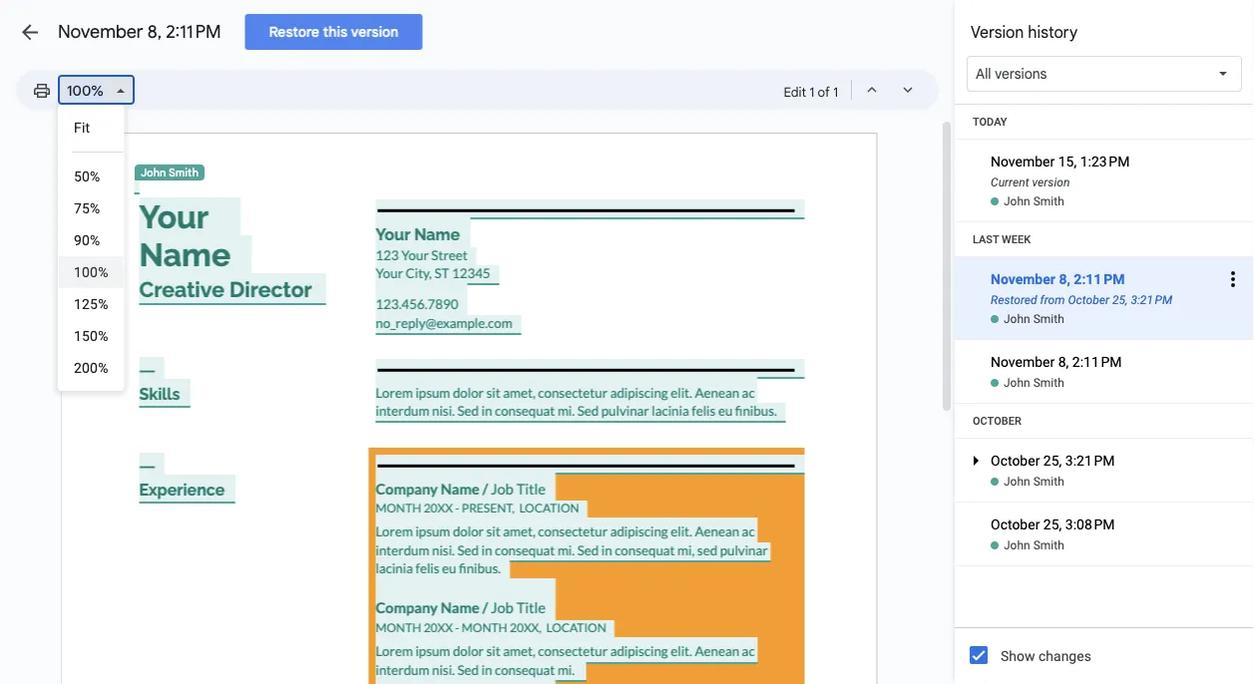 Task type: locate. For each thing, give the bounding box(es) containing it.
1 vertical spatial version
[[1033, 176, 1071, 190]]

row group containing john smith
[[955, 404, 1255, 567]]

version right this
[[351, 23, 399, 40]]

version
[[971, 22, 1025, 42]]

25,
[[1113, 294, 1129, 307]]

cell
[[955, 340, 1255, 375], [955, 503, 1255, 538]]

november 8, 2:11 pm
[[58, 20, 221, 43]]

restore
[[269, 23, 320, 40]]

last
[[973, 233, 1000, 246]]

1 vertical spatial october
[[973, 415, 1022, 427]]

more actions image
[[1222, 244, 1246, 315]]

cell down the 25,
[[955, 340, 1255, 375]]

0 horizontal spatial 1
[[810, 84, 815, 100]]

restore this version button
[[245, 14, 423, 50]]

2 row group from the top
[[955, 223, 1255, 404]]

edit 1 of 1 heading
[[784, 80, 839, 104]]

today
[[973, 115, 1008, 128]]

200%
[[74, 360, 108, 376]]

october
[[1069, 294, 1110, 307], [973, 415, 1022, 427]]

list box containing fit
[[58, 105, 124, 391]]

october up the expand detailed versions image
[[973, 415, 1022, 427]]

1
[[810, 84, 815, 100], [834, 84, 839, 100]]

show changes
[[1001, 648, 1092, 665]]

3 row group from the top
[[955, 404, 1255, 567]]

cell for last week
[[955, 340, 1255, 375]]

1 right of
[[834, 84, 839, 100]]

version history section
[[955, 0, 1255, 685]]

last week heading
[[955, 223, 1255, 258]]

versions
[[995, 65, 1048, 82]]

1 horizontal spatial version
[[1033, 176, 1071, 190]]

smith
[[169, 166, 199, 179], [1034, 195, 1065, 209], [1034, 312, 1065, 326], [1034, 376, 1065, 390], [1034, 475, 1065, 489], [1034, 539, 1065, 553]]

fit
[[74, 119, 90, 136]]

version right current
[[1033, 176, 1071, 190]]

version inside button
[[351, 23, 399, 40]]

Show changes checkbox
[[970, 647, 988, 665]]

october down "name this version" 'text box'
[[1069, 294, 1110, 307]]

cell down october heading
[[955, 503, 1255, 538]]

list box inside the november 8, 2:11 pm application
[[58, 105, 124, 391]]

1 horizontal spatial 1
[[834, 84, 839, 100]]

restored
[[991, 294, 1038, 307]]

2 cell from the top
[[955, 503, 1255, 538]]

1 vertical spatial cell
[[955, 503, 1255, 538]]

row group
[[955, 105, 1255, 223], [955, 223, 1255, 404], [955, 404, 1255, 567]]

restored from october 25, 3:21 pm
[[991, 294, 1173, 307]]

125%
[[74, 296, 108, 312]]

john smith
[[141, 166, 199, 179], [1004, 195, 1065, 209], [1004, 312, 1065, 326], [1004, 376, 1065, 390], [1004, 475, 1065, 489], [1004, 539, 1065, 553]]

0 horizontal spatial october
[[973, 415, 1022, 427]]

None field
[[58, 75, 135, 106]]

1 cell from the top
[[955, 340, 1255, 375]]

changes
[[1039, 648, 1092, 665]]

john
[[141, 166, 166, 179], [1004, 195, 1031, 209], [1004, 312, 1031, 326], [1004, 376, 1031, 390], [1004, 475, 1031, 489], [1004, 539, 1031, 553]]

version
[[351, 23, 399, 40], [1033, 176, 1071, 190]]

list box
[[58, 105, 124, 391]]

1 horizontal spatial october
[[1069, 294, 1110, 307]]

main toolbar
[[24, 75, 135, 106]]

all versions
[[976, 65, 1048, 82]]

0 vertical spatial version
[[351, 23, 399, 40]]

0 horizontal spatial version
[[351, 23, 399, 40]]

1 left of
[[810, 84, 815, 100]]

0 vertical spatial october
[[1069, 294, 1110, 307]]

today heading
[[955, 105, 1255, 140]]

edit
[[784, 84, 807, 100]]

week
[[1002, 233, 1031, 246]]

100%
[[74, 264, 108, 281]]

all
[[976, 65, 992, 82]]

Name this version text field
[[988, 267, 1219, 293]]

of
[[818, 84, 830, 100]]

mode and view toolbar
[[784, 70, 927, 110]]

0 vertical spatial cell
[[955, 340, 1255, 375]]

1 row group from the top
[[955, 105, 1255, 223]]



Task type: vqa. For each thing, say whether or not it's contained in the screenshot.
OF
yes



Task type: describe. For each thing, give the bounding box(es) containing it.
150%
[[74, 328, 108, 344]]

this
[[323, 23, 348, 40]]

last week
[[973, 233, 1031, 246]]

2:11 pm
[[166, 20, 221, 43]]

menu bar banner
[[0, 0, 1255, 119]]

row group containing current version
[[955, 105, 1255, 223]]

edit 1 of 1
[[784, 84, 839, 100]]

october heading
[[955, 404, 1255, 439]]

restore this version
[[269, 23, 399, 40]]

1 1 from the left
[[810, 84, 815, 100]]

from
[[1041, 294, 1066, 307]]

october inside cell
[[1069, 294, 1110, 307]]

3:21 pm
[[1131, 294, 1173, 307]]

row group containing restored from october 25, 3:21 pm
[[955, 223, 1255, 404]]

versions list tree grid
[[955, 105, 1255, 567]]

cell for october
[[955, 503, 1255, 538]]

expand detailed versions image
[[964, 449, 988, 521]]

november 8, 2:11 pm application
[[0, 0, 1255, 685]]

8,
[[148, 20, 162, 43]]

restored from october 25, 3:21 pm cell
[[955, 244, 1255, 315]]

none field inside menu bar banner
[[58, 75, 135, 106]]

50%
[[74, 168, 100, 185]]

Zoom text field
[[62, 77, 110, 105]]

version inside 'row group'
[[1033, 176, 1071, 190]]

2 1 from the left
[[834, 84, 839, 100]]

show
[[1001, 648, 1036, 665]]

75%
[[74, 200, 100, 217]]

version history
[[971, 22, 1078, 42]]

history
[[1029, 22, 1078, 42]]

current version
[[991, 176, 1071, 190]]

november
[[58, 20, 143, 43]]

90%
[[74, 232, 100, 249]]

all versions option
[[976, 64, 1048, 84]]

current
[[991, 176, 1030, 190]]

october inside heading
[[973, 415, 1022, 427]]



